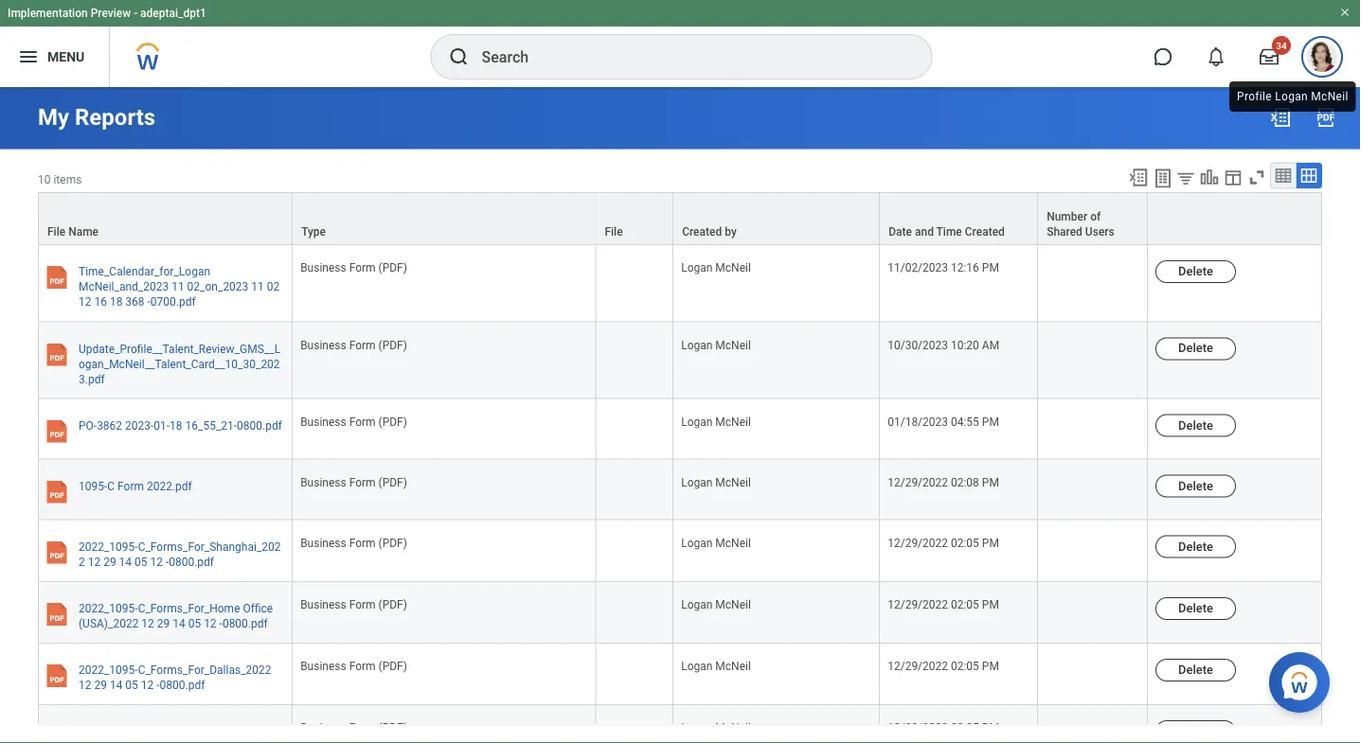 Task type: describe. For each thing, give the bounding box(es) containing it.
1 11 from the left
[[172, 280, 184, 293]]

12 up 2022_1095-c_forms_for_home
[[150, 556, 163, 569]]

type button
[[293, 193, 595, 244]]

5 delete row from the top
[[38, 520, 1323, 582]]

pm for sixth delete row
[[983, 598, 1000, 612]]

profile logan mcneil
[[1238, 90, 1349, 103]]

expand table image
[[1300, 166, 1319, 185]]

created inside date and time created popup button
[[965, 225, 1005, 238]]

export to excel image
[[1129, 167, 1149, 188]]

10/30/2023 10:20 am
[[888, 338, 1000, 351]]

34 button
[[1249, 36, 1292, 78]]

2
[[79, 556, 85, 569]]

mcneil for 3rd delete row from the top
[[716, 415, 751, 428]]

1 12/29/2022 from the top
[[888, 476, 949, 489]]

pm for 2nd delete row from the bottom
[[983, 660, 1000, 673]]

created by
[[682, 225, 737, 238]]

implementation
[[8, 7, 88, 20]]

12/29/2022 02:05 pm for 2022_1095-c_forms_for_home
[[888, 598, 1000, 612]]

logan mcneil for fifth delete row from the top
[[682, 537, 751, 550]]

form for 8th delete row
[[349, 722, 376, 735]]

date and time created
[[889, 225, 1005, 238]]

(pdf) for 4th delete row
[[379, 476, 407, 489]]

logan inside tooltip
[[1276, 90, 1309, 103]]

1 business form (pdf) from the top
[[301, 261, 407, 274]]

delete for 5th the delete button from the top of the "my reports" main content
[[1179, 539, 1214, 553]]

po-3862 2023-01-18 16_55_21-0800.pdf link
[[79, 414, 282, 447]]

2022_1095-c_forms_for_shanghai_202 2
[[79, 540, 281, 569]]

time
[[937, 225, 963, 238]]

12 down the (usa)_2022
[[79, 679, 91, 692]]

by
[[725, 225, 737, 238]]

update_profile__talent_review_gms__l ogan_mcneil__talent_card__10_30_202 3.pdf link
[[79, 337, 284, 387]]

11/02/2023
[[888, 261, 949, 274]]

0 vertical spatial 14
[[119, 556, 132, 569]]

12:16
[[951, 261, 980, 274]]

file button
[[596, 193, 673, 244]]

01-
[[154, 419, 170, 432]]

delete for second the delete button from the bottom
[[1179, 663, 1214, 677]]

4 02:05 from the top
[[951, 722, 980, 735]]

c_forms_for_shanghai_202
[[138, 540, 281, 554]]

implementation preview -   adeptai_dpt1
[[8, 7, 206, 20]]

delete for seventh the delete button from the bottom
[[1179, 341, 1214, 355]]

logan mcneil for 2nd delete row from the bottom
[[682, 660, 751, 673]]

business form (pdf) element for 3rd delete row from the top
[[301, 411, 407, 428]]

form for 2nd delete row from the top of the "my reports" main content
[[349, 338, 376, 351]]

inbox large image
[[1260, 47, 1279, 66]]

5 delete button from the top
[[1156, 536, 1237, 558]]

(pdf) for 8th delete row from the bottom
[[379, 261, 407, 274]]

fullscreen image
[[1247, 167, 1268, 188]]

export to excel image
[[1270, 106, 1293, 129]]

form for 2nd delete row from the bottom
[[349, 660, 376, 673]]

3 delete button from the top
[[1156, 414, 1237, 437]]

5 business form (pdf) from the top
[[301, 537, 407, 550]]

am
[[983, 338, 1000, 351]]

- inside the 'office (usa)_2022 12 29 14 05 12 -0800.pdf'
[[219, 617, 223, 631]]

2022_1095- for (usa)_2022
[[79, 602, 138, 615]]

c
[[107, 480, 115, 493]]

form for 3rd delete row from the top
[[349, 415, 376, 428]]

row containing number of shared users
[[38, 192, 1323, 245]]

02
[[267, 280, 280, 293]]

office (usa)_2022 12 29 14 05 12 -0800.pdf
[[79, 602, 273, 631]]

date
[[889, 225, 913, 238]]

delete for sixth the delete button from the bottom of the "my reports" main content
[[1179, 418, 1214, 432]]

18 inside time_calendar_for_logan mcneil_and_2023 11 02_on_2023 11 02 12 16 18 368 -0700.pdf
[[110, 295, 123, 309]]

5 12/29/2022 from the top
[[888, 722, 949, 735]]

04:55
[[951, 415, 980, 428]]

business for 2nd delete row from the top of the "my reports" main content
[[301, 338, 347, 351]]

number
[[1047, 210, 1088, 223]]

2022_1095-c_forms_for_home
[[79, 602, 240, 615]]

12/29/2022 for 2022_1095-c_forms_for_shanghai_202 2
[[888, 537, 949, 550]]

notifications large image
[[1207, 47, 1226, 66]]

29 for (usa)_2022
[[157, 617, 170, 631]]

adeptai_dpt1
[[140, 7, 206, 20]]

profile logan mcneil tooltip
[[1226, 78, 1361, 116]]

menu banner
[[0, 0, 1361, 87]]

12/29/2022 for 2022_1095-c_forms_for_home
[[888, 598, 949, 612]]

mcneil inside tooltip
[[1312, 90, 1349, 103]]

preview
[[91, 7, 131, 20]]

menu
[[47, 49, 85, 65]]

2 business form (pdf) from the top
[[301, 338, 407, 351]]

number of shared users button
[[1039, 193, 1148, 244]]

c_forms_for_dallas_2022
[[138, 664, 272, 677]]

mcneil for 2nd delete row from the top of the "my reports" main content
[[716, 338, 751, 351]]

mcneil for sixth delete row
[[716, 598, 751, 612]]

of
[[1091, 210, 1101, 223]]

business form (pdf) element for 2nd delete row from the top of the "my reports" main content
[[301, 334, 407, 351]]

8 delete button from the top
[[1156, 721, 1237, 744]]

business for 8th delete row
[[301, 722, 347, 735]]

users
[[1086, 225, 1115, 238]]

delete for third the delete button from the bottom of the "my reports" main content
[[1179, 601, 1214, 615]]

12 down c_forms_for_dallas_2022 at the left of the page
[[141, 679, 154, 692]]

shared
[[1047, 225, 1083, 238]]

02_on_2023
[[187, 280, 249, 293]]

7 business form (pdf) from the top
[[301, 660, 407, 673]]

logan mcneil for 2nd delete row from the top of the "my reports" main content
[[682, 338, 751, 351]]

(pdf) for sixth delete row
[[379, 598, 407, 612]]

mcneil for fifth delete row from the top
[[716, 537, 751, 550]]

business for sixth delete row
[[301, 598, 347, 612]]

1095-c form 2022.pdf link
[[79, 475, 192, 508]]

my reports
[[38, 104, 156, 131]]

profile logan mcneil image
[[1308, 42, 1338, 76]]

2022_1095-c_forms_for_dallas_2022 12 29 14 05 12 -0800.pdf
[[79, 664, 272, 692]]

date and time created button
[[881, 193, 1038, 244]]

2023-
[[125, 419, 154, 432]]

14 for (usa)_2022
[[173, 617, 185, 631]]

1095-c form 2022.pdf
[[79, 480, 192, 493]]

3 delete row from the top
[[38, 399, 1323, 460]]

my
[[38, 104, 69, 131]]

10 items
[[38, 173, 82, 186]]

file name button
[[39, 193, 292, 244]]

05 for (usa)_2022
[[188, 617, 201, 631]]

12/29/2022 02:05 pm for 2022_1095-c_forms_for_shanghai_202 2
[[888, 537, 1000, 550]]

pm for 3rd delete row from the top
[[983, 415, 1000, 428]]

12/29/2022 02:08 pm
[[888, 476, 1000, 489]]

business for 4th delete row
[[301, 476, 347, 489]]

2022_1095- inside 2022_1095-c_forms_for_dallas_2022 12 29 14 05 12 -0800.pdf
[[79, 664, 138, 677]]

2 delete button from the top
[[1156, 337, 1237, 360]]

logan mcneil for 8th delete row from the bottom
[[682, 261, 751, 274]]

7 delete button from the top
[[1156, 659, 1237, 682]]

logan mcneil for 4th delete row
[[682, 476, 751, 489]]

1095-
[[79, 480, 107, 493]]

form for 8th delete row from the bottom
[[349, 261, 376, 274]]

1 delete button from the top
[[1156, 260, 1237, 283]]

update_profile__talent_review_gms__l ogan_mcneil__talent_card__10_30_202 3.pdf
[[79, 342, 281, 386]]

select to filter grid data image
[[1176, 168, 1197, 188]]

logan mcneil for sixth delete row
[[682, 598, 751, 612]]

click to view/edit grid preferences image
[[1223, 167, 1244, 188]]

12 inside time_calendar_for_logan mcneil_and_2023 11 02_on_2023 11 02 12 16 18 368 -0700.pdf
[[79, 295, 91, 309]]

expand/collapse chart image
[[1200, 167, 1221, 188]]

po-3862 2023-01-18 16_55_21-0800.pdf
[[79, 419, 282, 432]]

file for file name
[[47, 225, 66, 238]]

business for 8th delete row from the bottom
[[301, 261, 347, 274]]

pm for 8th delete row
[[983, 722, 1000, 735]]



Task type: locate. For each thing, give the bounding box(es) containing it.
1 horizontal spatial created
[[965, 225, 1005, 238]]

0800.pdf
[[237, 419, 282, 432], [169, 556, 214, 569], [223, 617, 268, 631], [160, 679, 205, 692]]

8 delete from the top
[[1179, 724, 1214, 739]]

14
[[119, 556, 132, 569], [173, 617, 185, 631], [110, 679, 123, 692]]

business form (pdf) element for 2nd delete row from the bottom
[[301, 656, 407, 673]]

table image
[[1275, 166, 1294, 185]]

12/29/2022 02:05 pm
[[888, 537, 1000, 550], [888, 598, 1000, 612], [888, 660, 1000, 673], [888, 722, 1000, 735]]

4 delete row from the top
[[38, 460, 1323, 520]]

- down 'c_forms_for_shanghai_202'
[[166, 556, 169, 569]]

business form (pdf) element for 8th delete row from the bottom
[[301, 257, 407, 274]]

11 up the 0700.pdf
[[172, 280, 184, 293]]

8 business form (pdf) from the top
[[301, 722, 407, 735]]

05 up 2022_1095-c_forms_for_home
[[135, 556, 147, 569]]

3 12/29/2022 02:05 pm from the top
[[888, 660, 1000, 673]]

1 file from the left
[[47, 225, 66, 238]]

update_profile__talent_review_gms__l
[[79, 342, 281, 355]]

02:05
[[951, 537, 980, 550], [951, 598, 980, 612], [951, 660, 980, 673], [951, 722, 980, 735]]

my reports main content
[[0, 87, 1361, 744]]

4 delete from the top
[[1179, 478, 1214, 493]]

menu button
[[0, 27, 109, 87]]

mcneil for 8th delete row
[[716, 722, 751, 735]]

29 down 2022_1095-c_forms_for_home
[[157, 617, 170, 631]]

02:05 for 2022_1095-c_forms_for_dallas_2022
[[951, 660, 980, 673]]

0800.pdf inside 2022_1095-c_forms_for_dallas_2022 12 29 14 05 12 -0800.pdf
[[160, 679, 205, 692]]

search image
[[448, 45, 470, 68]]

05 down c_forms_for_home
[[188, 617, 201, 631]]

reports
[[75, 104, 156, 131]]

1 logan mcneil from the top
[[682, 261, 751, 274]]

3 business form (pdf) element from the top
[[301, 411, 407, 428]]

created left by
[[682, 225, 722, 238]]

1 business from the top
[[301, 261, 347, 274]]

8 delete row from the top
[[38, 706, 1323, 744]]

file inside file name popup button
[[47, 225, 66, 238]]

2 vertical spatial 05
[[125, 679, 138, 692]]

office
[[243, 602, 273, 615]]

14 inside 2022_1095-c_forms_for_dallas_2022 12 29 14 05 12 -0800.pdf
[[110, 679, 123, 692]]

(usa)_2022
[[79, 617, 139, 631]]

5 (pdf) from the top
[[379, 537, 407, 550]]

12 down 2022_1095-c_forms_for_home
[[142, 617, 154, 631]]

close environment banner image
[[1340, 7, 1351, 18]]

4 12/29/2022 from the top
[[888, 660, 949, 673]]

2022_1095- up 2
[[79, 540, 138, 554]]

form for fifth delete row from the top
[[349, 537, 376, 550]]

business form (pdf) element
[[301, 257, 407, 274], [301, 334, 407, 351], [301, 411, 407, 428], [301, 472, 407, 489], [301, 533, 407, 550], [301, 594, 407, 612], [301, 656, 407, 673], [301, 718, 407, 735]]

2 file from the left
[[605, 225, 623, 238]]

delete row
[[38, 245, 1323, 322], [38, 322, 1323, 399], [38, 399, 1323, 460], [38, 460, 1323, 520], [38, 520, 1323, 582], [38, 582, 1323, 644], [38, 644, 1323, 706], [38, 706, 1323, 744]]

1 horizontal spatial 18
[[170, 419, 182, 432]]

4 12/29/2022 02:05 pm from the top
[[888, 722, 1000, 735]]

12 29 14 05 12 -0800.pdf
[[85, 556, 214, 569]]

- down c_forms_for_dallas_2022 at the left of the page
[[157, 679, 160, 692]]

0700.pdf
[[151, 295, 196, 309]]

items
[[53, 173, 82, 186]]

file
[[47, 225, 66, 238], [605, 225, 623, 238]]

3 (pdf) from the top
[[379, 415, 407, 428]]

18 right 16 at the top left of page
[[110, 295, 123, 309]]

number of shared users
[[1047, 210, 1115, 238]]

3 delete from the top
[[1179, 418, 1214, 432]]

2022_1095- for 29
[[79, 540, 138, 554]]

8 business from the top
[[301, 722, 347, 735]]

view printable version (pdf) image
[[1315, 106, 1338, 129]]

created inside created by popup button
[[682, 225, 722, 238]]

mcneil for 4th delete row
[[716, 476, 751, 489]]

05 inside 2022_1095-c_forms_for_dallas_2022 12 29 14 05 12 -0800.pdf
[[125, 679, 138, 692]]

- inside menu "banner"
[[134, 7, 138, 20]]

16
[[94, 295, 107, 309]]

- down c_forms_for_home
[[219, 617, 223, 631]]

2 2022_1095- from the top
[[79, 602, 138, 615]]

delete button
[[1156, 260, 1237, 283], [1156, 337, 1237, 360], [1156, 414, 1237, 437], [1156, 475, 1237, 498], [1156, 536, 1237, 558], [1156, 597, 1237, 620], [1156, 659, 1237, 682], [1156, 721, 1237, 744]]

34
[[1277, 40, 1288, 51]]

6 (pdf) from the top
[[379, 598, 407, 612]]

business form (pdf) element for sixth delete row
[[301, 594, 407, 612]]

3 pm from the top
[[983, 476, 1000, 489]]

4 business from the top
[[301, 476, 347, 489]]

toolbar inside "my reports" main content
[[1120, 163, 1323, 192]]

mcneil for 8th delete row from the bottom
[[716, 261, 751, 274]]

po-
[[79, 419, 97, 432]]

2 delete row from the top
[[38, 322, 1323, 399]]

- inside 2022_1095-c_forms_for_dallas_2022 12 29 14 05 12 -0800.pdf
[[157, 679, 160, 692]]

delete for 1st the delete button from the bottom
[[1179, 724, 1214, 739]]

3 business form (pdf) from the top
[[301, 415, 407, 428]]

05
[[135, 556, 147, 569], [188, 617, 201, 631], [125, 679, 138, 692]]

6 business form (pdf) from the top
[[301, 598, 407, 612]]

7 logan mcneil from the top
[[682, 660, 751, 673]]

12 down c_forms_for_home
[[204, 617, 217, 631]]

type
[[301, 225, 326, 238]]

business form (pdf) element for fifth delete row from the top
[[301, 533, 407, 550]]

1 delete row from the top
[[38, 245, 1323, 322]]

2 created from the left
[[965, 225, 1005, 238]]

1 horizontal spatial 11
[[251, 280, 264, 293]]

4 pm from the top
[[983, 537, 1000, 550]]

time_calendar_for_logan mcneil_and_2023 11 02_on_2023 11 02 12 16 18 368 -0700.pdf
[[79, 265, 280, 309]]

3 2022_1095- from the top
[[79, 664, 138, 677]]

logan mcneil for 8th delete row
[[682, 722, 751, 735]]

12 left 16 at the top left of page
[[79, 295, 91, 309]]

(pdf) for 2nd delete row from the top of the "my reports" main content
[[379, 338, 407, 351]]

1 business form (pdf) element from the top
[[301, 257, 407, 274]]

4 (pdf) from the top
[[379, 476, 407, 489]]

3 logan mcneil from the top
[[682, 415, 751, 428]]

3 12/29/2022 from the top
[[888, 598, 949, 612]]

8 business form (pdf) element from the top
[[301, 718, 407, 735]]

file inside file 'popup button'
[[605, 225, 623, 238]]

2 delete from the top
[[1179, 341, 1214, 355]]

6 business form (pdf) element from the top
[[301, 594, 407, 612]]

8 logan mcneil from the top
[[682, 722, 751, 735]]

business form (pdf) element for 4th delete row
[[301, 472, 407, 489]]

(pdf)
[[379, 261, 407, 274], [379, 338, 407, 351], [379, 415, 407, 428], [379, 476, 407, 489], [379, 537, 407, 550], [379, 598, 407, 612], [379, 660, 407, 673], [379, 722, 407, 735]]

7 (pdf) from the top
[[379, 660, 407, 673]]

29 inside 2022_1095-c_forms_for_dallas_2022 12 29 14 05 12 -0800.pdf
[[94, 679, 107, 692]]

4 logan mcneil from the top
[[682, 476, 751, 489]]

business form (pdf) element for 8th delete row
[[301, 718, 407, 735]]

and
[[915, 225, 934, 238]]

5 delete from the top
[[1179, 539, 1214, 553]]

(pdf) for fifth delete row from the top
[[379, 537, 407, 550]]

0 vertical spatial 18
[[110, 295, 123, 309]]

c_forms_for_home
[[138, 602, 240, 615]]

4 delete button from the top
[[1156, 475, 1237, 498]]

29 inside the 'office (usa)_2022 12 29 14 05 12 -0800.pdf'
[[157, 617, 170, 631]]

profile
[[1238, 90, 1273, 103]]

6 logan mcneil from the top
[[682, 598, 751, 612]]

8 (pdf) from the top
[[379, 722, 407, 735]]

1 vertical spatial 29
[[157, 617, 170, 631]]

2022.pdf
[[147, 480, 192, 493]]

18 left 16_55_21-
[[170, 419, 182, 432]]

0 horizontal spatial file
[[47, 225, 66, 238]]

0 vertical spatial 2022_1095-
[[79, 540, 138, 554]]

11/02/2023 12:16 pm
[[888, 261, 1000, 274]]

2 11 from the left
[[251, 280, 264, 293]]

2 02:05 from the top
[[951, 598, 980, 612]]

1 02:05 from the top
[[951, 537, 980, 550]]

ogan_mcneil__talent_card__10_30_202
[[79, 357, 280, 370]]

4 business form (pdf) element from the top
[[301, 472, 407, 489]]

14 down c_forms_for_home
[[173, 617, 185, 631]]

delete for 4th the delete button from the top
[[1179, 478, 1214, 493]]

1 vertical spatial 2022_1095-
[[79, 602, 138, 615]]

logan mcneil
[[682, 261, 751, 274], [682, 338, 751, 351], [682, 415, 751, 428], [682, 476, 751, 489], [682, 537, 751, 550], [682, 598, 751, 612], [682, 660, 751, 673], [682, 722, 751, 735]]

pm for fifth delete row from the top
[[983, 537, 1000, 550]]

toolbar
[[1120, 163, 1323, 192]]

6 business from the top
[[301, 598, 347, 612]]

2022_1095-
[[79, 540, 138, 554], [79, 602, 138, 615], [79, 664, 138, 677]]

1 created from the left
[[682, 225, 722, 238]]

05 for c_forms_for_dallas_2022
[[125, 679, 138, 692]]

14 for c_forms_for_dallas_2022
[[110, 679, 123, 692]]

3.pdf
[[79, 372, 105, 386]]

5 business form (pdf) element from the top
[[301, 533, 407, 550]]

02:08
[[951, 476, 980, 489]]

02:05 for 2022_1095-c_forms_for_home
[[951, 598, 980, 612]]

mcneil for 2nd delete row from the bottom
[[716, 660, 751, 673]]

0 horizontal spatial 18
[[110, 295, 123, 309]]

file name
[[47, 225, 99, 238]]

2 business from the top
[[301, 338, 347, 351]]

time_calendar_for_logan
[[79, 265, 210, 278]]

mcneil
[[1312, 90, 1349, 103], [716, 261, 751, 274], [716, 338, 751, 351], [716, 415, 751, 428], [716, 476, 751, 489], [716, 537, 751, 550], [716, 598, 751, 612], [716, 660, 751, 673], [716, 722, 751, 735]]

business form (pdf)
[[301, 261, 407, 274], [301, 338, 407, 351], [301, 415, 407, 428], [301, 476, 407, 489], [301, 537, 407, 550], [301, 598, 407, 612], [301, 660, 407, 673], [301, 722, 407, 735]]

01/18/2023
[[888, 415, 949, 428]]

0 vertical spatial 05
[[135, 556, 147, 569]]

3 business from the top
[[301, 415, 347, 428]]

14 inside the 'office (usa)_2022 12 29 14 05 12 -0800.pdf'
[[173, 617, 185, 631]]

29 right 2
[[103, 556, 116, 569]]

3 02:05 from the top
[[951, 660, 980, 673]]

1 2022_1095- from the top
[[79, 540, 138, 554]]

6 delete button from the top
[[1156, 597, 1237, 620]]

3862
[[97, 419, 122, 432]]

5 pm from the top
[[983, 598, 1000, 612]]

5 business from the top
[[301, 537, 347, 550]]

form for sixth delete row
[[349, 598, 376, 612]]

18
[[110, 295, 123, 309], [170, 419, 182, 432]]

business for 2nd delete row from the bottom
[[301, 660, 347, 673]]

29
[[103, 556, 116, 569], [157, 617, 170, 631], [94, 679, 107, 692]]

7 delete from the top
[[1179, 663, 1214, 677]]

7 pm from the top
[[983, 722, 1000, 735]]

delete for first the delete button from the top of the "my reports" main content
[[1179, 264, 1214, 278]]

2 pm from the top
[[983, 415, 1000, 428]]

6 delete from the top
[[1179, 601, 1214, 615]]

10:20
[[951, 338, 980, 351]]

10
[[38, 173, 51, 186]]

11 left 02
[[251, 280, 264, 293]]

export to worksheets image
[[1152, 167, 1175, 190]]

6 delete row from the top
[[38, 582, 1323, 644]]

created
[[682, 225, 722, 238], [965, 225, 1005, 238]]

0 vertical spatial 29
[[103, 556, 116, 569]]

name
[[68, 225, 99, 238]]

created by button
[[674, 193, 880, 244]]

0 horizontal spatial created
[[682, 225, 722, 238]]

(pdf) for 2nd delete row from the bottom
[[379, 660, 407, 673]]

1 vertical spatial 18
[[170, 419, 182, 432]]

14 right 2
[[119, 556, 132, 569]]

file for file
[[605, 225, 623, 238]]

row
[[38, 192, 1323, 245]]

2022_1095- down the (usa)_2022
[[79, 664, 138, 677]]

form for 4th delete row
[[349, 476, 376, 489]]

business
[[301, 261, 347, 274], [301, 338, 347, 351], [301, 415, 347, 428], [301, 476, 347, 489], [301, 537, 347, 550], [301, 598, 347, 612], [301, 660, 347, 673], [301, 722, 347, 735]]

29 down the (usa)_2022
[[94, 679, 107, 692]]

1 pm from the top
[[983, 261, 1000, 274]]

2 logan mcneil from the top
[[682, 338, 751, 351]]

2 vertical spatial 14
[[110, 679, 123, 692]]

2 12/29/2022 from the top
[[888, 537, 949, 550]]

1 horizontal spatial file
[[605, 225, 623, 238]]

1 vertical spatial 14
[[173, 617, 185, 631]]

delete
[[1179, 264, 1214, 278], [1179, 341, 1214, 355], [1179, 418, 1214, 432], [1179, 478, 1214, 493], [1179, 539, 1214, 553], [1179, 601, 1214, 615], [1179, 663, 1214, 677], [1179, 724, 1214, 739]]

Search Workday  search field
[[482, 36, 893, 78]]

6 pm from the top
[[983, 660, 1000, 673]]

14 down the (usa)_2022
[[110, 679, 123, 692]]

2 vertical spatial 29
[[94, 679, 107, 692]]

12/29/2022 for 2022_1095-c_forms_for_dallas_2022
[[888, 660, 949, 673]]

logan mcneil for 3rd delete row from the top
[[682, 415, 751, 428]]

form
[[349, 261, 376, 274], [349, 338, 376, 351], [349, 415, 376, 428], [349, 476, 376, 489], [118, 480, 144, 493], [349, 537, 376, 550], [349, 598, 376, 612], [349, 660, 376, 673], [349, 722, 376, 735]]

5 logan mcneil from the top
[[682, 537, 751, 550]]

cell
[[596, 245, 674, 322], [1039, 245, 1149, 322], [596, 322, 674, 399], [1039, 322, 1149, 399], [596, 399, 674, 460], [1039, 399, 1149, 460], [596, 460, 674, 520], [1039, 460, 1149, 520], [596, 520, 674, 582], [1039, 520, 1149, 582], [596, 582, 674, 644], [1039, 582, 1149, 644], [596, 644, 674, 706], [1039, 644, 1149, 706], [1039, 706, 1149, 744]]

368
[[125, 295, 145, 309]]

created right time
[[965, 225, 1005, 238]]

2022_1095- up the (usa)_2022
[[79, 602, 138, 615]]

2 (pdf) from the top
[[379, 338, 407, 351]]

7 business form (pdf) element from the top
[[301, 656, 407, 673]]

logan
[[1276, 90, 1309, 103], [682, 261, 713, 274], [682, 338, 713, 351], [682, 415, 713, 428], [682, 476, 713, 489], [682, 537, 713, 550], [682, 598, 713, 612], [682, 660, 713, 673], [682, 722, 713, 735]]

(pdf) for 3rd delete row from the top
[[379, 415, 407, 428]]

business for fifth delete row from the top
[[301, 537, 347, 550]]

2 business form (pdf) element from the top
[[301, 334, 407, 351]]

7 business from the top
[[301, 660, 347, 673]]

12/29/2022 02:05 pm for 2022_1095-c_forms_for_dallas_2022
[[888, 660, 1000, 673]]

05 down the (usa)_2022
[[125, 679, 138, 692]]

02:05 for 2022_1095-c_forms_for_shanghai_202 2
[[951, 537, 980, 550]]

12 right 2
[[88, 556, 101, 569]]

7 delete row from the top
[[38, 644, 1323, 706]]

1 delete from the top
[[1179, 264, 1214, 278]]

pm for 4th delete row
[[983, 476, 1000, 489]]

mcneil_and_2023
[[79, 280, 169, 293]]

pm
[[983, 261, 1000, 274], [983, 415, 1000, 428], [983, 476, 1000, 489], [983, 537, 1000, 550], [983, 598, 1000, 612], [983, 660, 1000, 673], [983, 722, 1000, 735]]

2 vertical spatial 2022_1095-
[[79, 664, 138, 677]]

- right 'preview'
[[134, 7, 138, 20]]

- right 368
[[147, 295, 151, 309]]

16_55_21-
[[185, 419, 237, 432]]

10/30/2023
[[888, 338, 949, 351]]

business for 3rd delete row from the top
[[301, 415, 347, 428]]

2 12/29/2022 02:05 pm from the top
[[888, 598, 1000, 612]]

pm for 8th delete row from the bottom
[[983, 261, 1000, 274]]

01/18/2023 04:55 pm
[[888, 415, 1000, 428]]

12/29/2022
[[888, 476, 949, 489], [888, 537, 949, 550], [888, 598, 949, 612], [888, 660, 949, 673], [888, 722, 949, 735]]

0800.pdf inside the 'office (usa)_2022 12 29 14 05 12 -0800.pdf'
[[223, 617, 268, 631]]

05 inside the 'office (usa)_2022 12 29 14 05 12 -0800.pdf'
[[188, 617, 201, 631]]

29 for c_forms_for_dallas_2022
[[94, 679, 107, 692]]

0 horizontal spatial 11
[[172, 280, 184, 293]]

- inside time_calendar_for_logan mcneil_and_2023 11 02_on_2023 11 02 12 16 18 368 -0700.pdf
[[147, 295, 151, 309]]

(pdf) for 8th delete row
[[379, 722, 407, 735]]

1 vertical spatial 05
[[188, 617, 201, 631]]

4 business form (pdf) from the top
[[301, 476, 407, 489]]

1 12/29/2022 02:05 pm from the top
[[888, 537, 1000, 550]]

justify image
[[17, 45, 40, 68]]

2022_1095- inside 2022_1095-c_forms_for_shanghai_202 2
[[79, 540, 138, 554]]

1 (pdf) from the top
[[379, 261, 407, 274]]



Task type: vqa. For each thing, say whether or not it's contained in the screenshot.
Onboarding Home Icon
no



